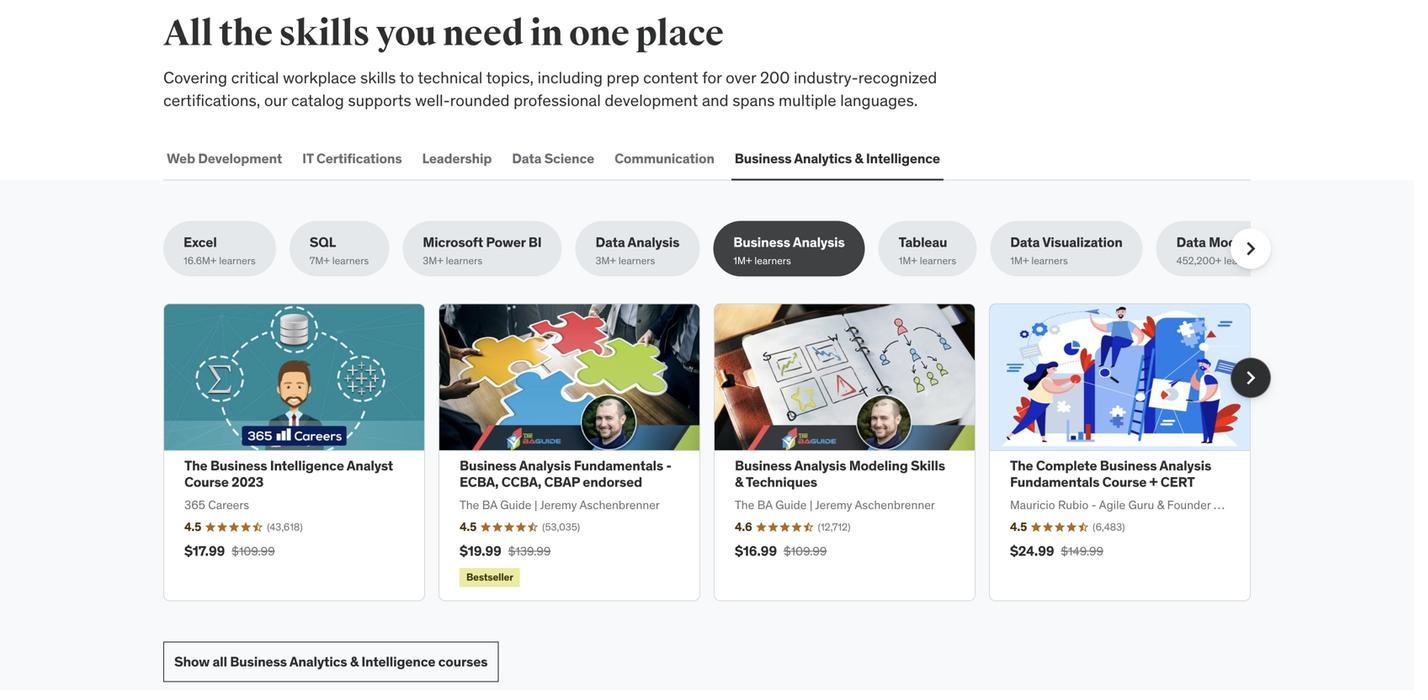 Task type: vqa. For each thing, say whether or not it's contained in the screenshot.


Task type: describe. For each thing, give the bounding box(es) containing it.
intelligence inside button
[[866, 150, 941, 167]]

the for fundamentals
[[1011, 457, 1034, 475]]

the for course
[[184, 457, 208, 475]]

carousel element
[[163, 304, 1272, 602]]

the complete business analysis fundamentals course + cert
[[1011, 457, 1212, 491]]

covering critical workplace skills to technical topics, including prep content for over 200 industry-recognized certifications, our catalog supports well-rounded professional development and spans multiple languages.
[[163, 68, 938, 110]]

it certifications button
[[299, 138, 406, 179]]

3m+ inside microsoft power bi 3m+ learners
[[423, 254, 444, 267]]

certifications,
[[163, 90, 260, 110]]

intelligence inside 'the business intelligence analyst course 2023'
[[270, 457, 344, 475]]

sql 7m+ learners
[[310, 234, 369, 267]]

course inside 'the business intelligence analyst course 2023'
[[184, 474, 229, 491]]

analysis for fundamentals
[[519, 457, 571, 475]]

prep
[[607, 68, 640, 88]]

1m+ for business analysis
[[734, 254, 752, 267]]

sql
[[310, 234, 336, 251]]

business inside business analysis 1m+ learners
[[734, 234, 791, 251]]

place
[[636, 12, 724, 56]]

next image for carousel element
[[1238, 365, 1265, 392]]

in
[[530, 12, 563, 56]]

skills inside covering critical workplace skills to technical topics, including prep content for over 200 industry-recognized certifications, our catalog supports well-rounded professional development and spans multiple languages.
[[360, 68, 396, 88]]

and
[[702, 90, 729, 110]]

business analytics & intelligence button
[[732, 138, 944, 179]]

catalog
[[291, 90, 344, 110]]

show all business analytics & intelligence courses link
[[163, 642, 499, 682]]

business analysis modeling skills & techniques link
[[735, 457, 946, 491]]

show
[[174, 653, 210, 671]]

recognized
[[859, 68, 938, 88]]

data for data visualization 1m+ learners
[[1011, 234, 1040, 251]]

course inside the complete business analysis fundamentals course + cert
[[1103, 474, 1147, 491]]

analysis inside the complete business analysis fundamentals course + cert
[[1160, 457, 1212, 475]]

professional
[[514, 90, 601, 110]]

1m+ inside tableau 1m+ learners
[[899, 254, 918, 267]]

it certifications
[[302, 150, 402, 167]]

development
[[605, 90, 698, 110]]

learners inside data modeling 452,200+ learners
[[1225, 254, 1261, 267]]

200
[[760, 68, 790, 88]]

7m+
[[310, 254, 330, 267]]

1 horizontal spatial intelligence
[[362, 653, 436, 671]]

courses
[[438, 653, 488, 671]]

business analysis 1m+ learners
[[734, 234, 845, 267]]

power
[[486, 234, 526, 251]]

technical
[[418, 68, 483, 88]]

& for show all business analytics & intelligence courses
[[350, 653, 359, 671]]

1 vertical spatial analytics
[[290, 653, 347, 671]]

visualization
[[1043, 234, 1123, 251]]

data science
[[512, 150, 595, 167]]

analysis for 1m+
[[793, 234, 845, 251]]

the business intelligence analyst course 2023
[[184, 457, 393, 491]]

data science button
[[509, 138, 598, 179]]

multiple
[[779, 90, 837, 110]]

topic filters element
[[163, 221, 1289, 277]]

next image for topic filters element
[[1238, 235, 1265, 262]]

one
[[569, 12, 630, 56]]

you
[[376, 12, 437, 56]]

industry-
[[794, 68, 859, 88]]

analysis for 3m+
[[628, 234, 680, 251]]

bi
[[529, 234, 542, 251]]

3m+ inside data analysis 3m+ learners
[[596, 254, 616, 267]]

learners inside business analysis 1m+ learners
[[755, 254, 792, 267]]

data for data modeling 452,200+ learners
[[1177, 234, 1207, 251]]

learners inside microsoft power bi 3m+ learners
[[446, 254, 483, 267]]

16.6m+
[[184, 254, 217, 267]]

web
[[167, 150, 195, 167]]

certifications
[[317, 150, 402, 167]]

supports
[[348, 90, 412, 110]]

the business intelligence analyst course 2023 link
[[184, 457, 393, 491]]

science
[[545, 150, 595, 167]]



Task type: locate. For each thing, give the bounding box(es) containing it.
over
[[726, 68, 757, 88]]

development
[[198, 150, 282, 167]]

business inside business analysis modeling skills & techniques
[[735, 457, 792, 475]]

web development
[[167, 150, 282, 167]]

2 3m+ from the left
[[596, 254, 616, 267]]

skills
[[279, 12, 370, 56], [360, 68, 396, 88]]

business analysis fundamentals - ecba, ccba, cbap endorsed link
[[460, 457, 672, 491]]

1m+ inside data visualization 1m+ learners
[[1011, 254, 1029, 267]]

data left science at the top left of the page
[[512, 150, 542, 167]]

next image inside carousel element
[[1238, 365, 1265, 392]]

learners inside tableau 1m+ learners
[[920, 254, 957, 267]]

3m+
[[423, 254, 444, 267], [596, 254, 616, 267]]

1 course from the left
[[184, 474, 229, 491]]

the
[[219, 12, 273, 56]]

for
[[703, 68, 722, 88]]

data inside data analysis 3m+ learners
[[596, 234, 625, 251]]

1 horizontal spatial course
[[1103, 474, 1147, 491]]

rounded
[[450, 90, 510, 110]]

0 horizontal spatial 3m+
[[423, 254, 444, 267]]

analysis inside business analysis fundamentals - ecba, ccba, cbap endorsed
[[519, 457, 571, 475]]

2 the from the left
[[1011, 457, 1034, 475]]

1 vertical spatial intelligence
[[270, 457, 344, 475]]

2023
[[232, 474, 264, 491]]

complete
[[1037, 457, 1098, 475]]

excel
[[184, 234, 217, 251]]

0 vertical spatial &
[[855, 150, 864, 167]]

5 learners from the left
[[755, 254, 792, 267]]

2 next image from the top
[[1238, 365, 1265, 392]]

excel 16.6m+ learners
[[184, 234, 256, 267]]

business inside button
[[735, 150, 792, 167]]

1 3m+ from the left
[[423, 254, 444, 267]]

skills up supports
[[360, 68, 396, 88]]

0 horizontal spatial analytics
[[290, 653, 347, 671]]

2 vertical spatial intelligence
[[362, 653, 436, 671]]

analytics inside button
[[795, 150, 852, 167]]

0 horizontal spatial the
[[184, 457, 208, 475]]

business analysis fundamentals - ecba, ccba, cbap endorsed
[[460, 457, 672, 491]]

6 learners from the left
[[920, 254, 957, 267]]

learners
[[219, 254, 256, 267], [332, 254, 369, 267], [446, 254, 483, 267], [619, 254, 656, 267], [755, 254, 792, 267], [920, 254, 957, 267], [1032, 254, 1069, 267], [1225, 254, 1261, 267]]

0 horizontal spatial intelligence
[[270, 457, 344, 475]]

learners inside excel 16.6m+ learners
[[219, 254, 256, 267]]

452,200+
[[1177, 254, 1222, 267]]

3 1m+ from the left
[[1011, 254, 1029, 267]]

1 horizontal spatial &
[[735, 474, 744, 491]]

business analysis modeling skills & techniques
[[735, 457, 946, 491]]

microsoft
[[423, 234, 483, 251]]

analyst
[[347, 457, 393, 475]]

modeling left skills
[[850, 457, 908, 475]]

leadership button
[[419, 138, 495, 179]]

data inside button
[[512, 150, 542, 167]]

intelligence left courses
[[362, 653, 436, 671]]

1m+
[[734, 254, 752, 267], [899, 254, 918, 267], [1011, 254, 1029, 267]]

course left +
[[1103, 474, 1147, 491]]

data right bi on the top left
[[596, 234, 625, 251]]

next image inside topic filters element
[[1238, 235, 1265, 262]]

2 learners from the left
[[332, 254, 369, 267]]

next image
[[1238, 235, 1265, 262], [1238, 365, 1265, 392]]

the inside the complete business analysis fundamentals course + cert
[[1011, 457, 1034, 475]]

data visualization 1m+ learners
[[1011, 234, 1123, 267]]

critical
[[231, 68, 279, 88]]

data analysis 3m+ learners
[[596, 234, 680, 267]]

2 course from the left
[[1103, 474, 1147, 491]]

skills
[[911, 457, 946, 475]]

data left visualization
[[1011, 234, 1040, 251]]

modeling inside data modeling 452,200+ learners
[[1209, 234, 1268, 251]]

the inside 'the business intelligence analyst course 2023'
[[184, 457, 208, 475]]

fundamentals inside the complete business analysis fundamentals course + cert
[[1011, 474, 1100, 491]]

learners inside 'sql 7m+ learners'
[[332, 254, 369, 267]]

fundamentals inside business analysis fundamentals - ecba, ccba, cbap endorsed
[[574, 457, 664, 475]]

ccba,
[[502, 474, 542, 491]]

7 learners from the left
[[1032, 254, 1069, 267]]

0 vertical spatial skills
[[279, 12, 370, 56]]

the
[[184, 457, 208, 475], [1011, 457, 1034, 475]]

1 horizontal spatial 3m+
[[596, 254, 616, 267]]

& inside business analysis modeling skills & techniques
[[735, 474, 744, 491]]

to
[[400, 68, 414, 88]]

techniques
[[746, 474, 818, 491]]

all
[[213, 653, 227, 671]]

1 1m+ from the left
[[734, 254, 752, 267]]

show all business analytics & intelligence courses
[[174, 653, 488, 671]]

modeling
[[1209, 234, 1268, 251], [850, 457, 908, 475]]

our
[[264, 90, 288, 110]]

spans
[[733, 90, 775, 110]]

covering
[[163, 68, 227, 88]]

0 horizontal spatial modeling
[[850, 457, 908, 475]]

data
[[512, 150, 542, 167], [596, 234, 625, 251], [1011, 234, 1040, 251], [1177, 234, 1207, 251]]

1 vertical spatial &
[[735, 474, 744, 491]]

need
[[443, 12, 524, 56]]

1 the from the left
[[184, 457, 208, 475]]

1 horizontal spatial fundamentals
[[1011, 474, 1100, 491]]

analysis inside business analysis 1m+ learners
[[793, 234, 845, 251]]

1m+ for data visualization
[[1011, 254, 1029, 267]]

data inside data visualization 1m+ learners
[[1011, 234, 1040, 251]]

1 horizontal spatial the
[[1011, 457, 1034, 475]]

1 vertical spatial next image
[[1238, 365, 1265, 392]]

all
[[163, 12, 213, 56]]

business inside 'the business intelligence analyst course 2023'
[[210, 457, 267, 475]]

2 horizontal spatial 1m+
[[1011, 254, 1029, 267]]

0 horizontal spatial 1m+
[[734, 254, 752, 267]]

modeling up 452,200+ on the right of page
[[1209, 234, 1268, 251]]

business
[[735, 150, 792, 167], [734, 234, 791, 251], [210, 457, 267, 475], [460, 457, 517, 475], [735, 457, 792, 475], [1101, 457, 1157, 475], [230, 653, 287, 671]]

data inside data modeling 452,200+ learners
[[1177, 234, 1207, 251]]

topics,
[[486, 68, 534, 88]]

data for data science
[[512, 150, 542, 167]]

intelligence down languages.
[[866, 150, 941, 167]]

8 learners from the left
[[1225, 254, 1261, 267]]

business inside the complete business analysis fundamentals course + cert
[[1101, 457, 1157, 475]]

analysis inside business analysis modeling skills & techniques
[[795, 457, 847, 475]]

analysis for modeling
[[795, 457, 847, 475]]

& inside button
[[855, 150, 864, 167]]

the left complete
[[1011, 457, 1034, 475]]

1 learners from the left
[[219, 254, 256, 267]]

cert
[[1161, 474, 1196, 491]]

it
[[302, 150, 314, 167]]

learners inside data analysis 3m+ learners
[[619, 254, 656, 267]]

0 horizontal spatial fundamentals
[[574, 457, 664, 475]]

web development button
[[163, 138, 286, 179]]

the left 2023
[[184, 457, 208, 475]]

content
[[644, 68, 699, 88]]

0 horizontal spatial &
[[350, 653, 359, 671]]

intelligence right 2023
[[270, 457, 344, 475]]

0 horizontal spatial course
[[184, 474, 229, 491]]

ecba,
[[460, 474, 499, 491]]

4 learners from the left
[[619, 254, 656, 267]]

modeling inside business analysis modeling skills & techniques
[[850, 457, 908, 475]]

1m+ inside business analysis 1m+ learners
[[734, 254, 752, 267]]

0 vertical spatial analytics
[[795, 150, 852, 167]]

2 horizontal spatial &
[[855, 150, 864, 167]]

1 horizontal spatial modeling
[[1209, 234, 1268, 251]]

1 vertical spatial modeling
[[850, 457, 908, 475]]

fundamentals
[[574, 457, 664, 475], [1011, 474, 1100, 491]]

including
[[538, 68, 603, 88]]

tableau 1m+ learners
[[899, 234, 957, 267]]

learners inside data visualization 1m+ learners
[[1032, 254, 1069, 267]]

1 next image from the top
[[1238, 235, 1265, 262]]

1 horizontal spatial analytics
[[795, 150, 852, 167]]

2 1m+ from the left
[[899, 254, 918, 267]]

communication
[[615, 150, 715, 167]]

endorsed
[[583, 474, 643, 491]]

analytics
[[795, 150, 852, 167], [290, 653, 347, 671]]

2 horizontal spatial intelligence
[[866, 150, 941, 167]]

languages.
[[841, 90, 918, 110]]

+
[[1150, 474, 1158, 491]]

course
[[184, 474, 229, 491], [1103, 474, 1147, 491]]

-
[[666, 457, 672, 475]]

the complete business analysis fundamentals course + cert link
[[1011, 457, 1212, 491]]

business analytics & intelligence
[[735, 150, 941, 167]]

2 vertical spatial &
[[350, 653, 359, 671]]

data modeling 452,200+ learners
[[1177, 234, 1268, 267]]

data up 452,200+ on the right of page
[[1177, 234, 1207, 251]]

data for data analysis 3m+ learners
[[596, 234, 625, 251]]

& for business analysis modeling skills & techniques
[[735, 474, 744, 491]]

tableau
[[899, 234, 948, 251]]

all the skills you need in one place
[[163, 12, 724, 56]]

0 vertical spatial modeling
[[1209, 234, 1268, 251]]

cbap
[[544, 474, 580, 491]]

microsoft power bi 3m+ learners
[[423, 234, 542, 267]]

1 horizontal spatial 1m+
[[899, 254, 918, 267]]

1 vertical spatial skills
[[360, 68, 396, 88]]

workplace
[[283, 68, 357, 88]]

3 learners from the left
[[446, 254, 483, 267]]

skills up workplace
[[279, 12, 370, 56]]

well-
[[415, 90, 450, 110]]

0 vertical spatial next image
[[1238, 235, 1265, 262]]

0 vertical spatial intelligence
[[866, 150, 941, 167]]

analysis inside data analysis 3m+ learners
[[628, 234, 680, 251]]

communication button
[[611, 138, 718, 179]]

business inside business analysis fundamentals - ecba, ccba, cbap endorsed
[[460, 457, 517, 475]]

intelligence
[[866, 150, 941, 167], [270, 457, 344, 475], [362, 653, 436, 671]]

leadership
[[422, 150, 492, 167]]

course left 2023
[[184, 474, 229, 491]]

&
[[855, 150, 864, 167], [735, 474, 744, 491], [350, 653, 359, 671]]



